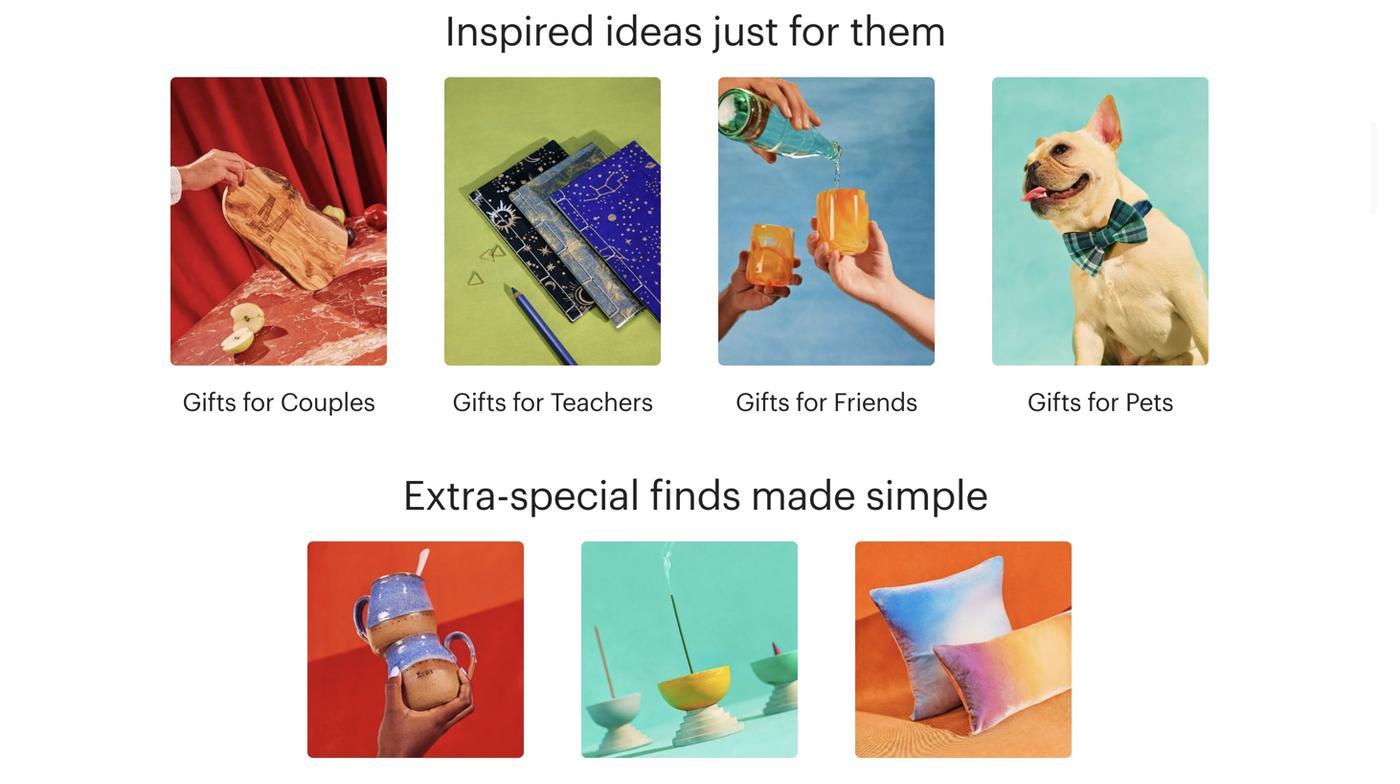 Task type: locate. For each thing, give the bounding box(es) containing it.
gifts for gifts for couples
[[182, 388, 236, 416]]

gifts for pets image
[[993, 77, 1209, 366]]

for for gifts for couples
[[242, 388, 274, 416]]

1 gifts from the left
[[182, 388, 236, 416]]

ideas
[[605, 9, 703, 54]]

for left friends
[[796, 388, 828, 416]]

gifts for pets
[[1028, 388, 1174, 416]]

for left "teachers"
[[513, 388, 544, 416]]

gifts for couples image
[[171, 77, 387, 366]]

gifts for friends image
[[719, 77, 935, 366]]

for for gifts for friends
[[796, 388, 828, 416]]

for for gifts for teachers
[[513, 388, 544, 416]]

teachers
[[551, 388, 653, 416]]

simple
[[866, 473, 988, 519]]

last minute gifts image
[[582, 541, 798, 758]]

for left couples
[[242, 388, 274, 416]]

4 gifts from the left
[[1028, 388, 1082, 416]]

gifts
[[182, 388, 236, 416], [453, 388, 507, 416], [736, 388, 790, 416], [1028, 388, 1082, 416]]

2 gifts from the left
[[453, 388, 507, 416]]

for
[[789, 9, 840, 54], [242, 388, 274, 416], [513, 388, 544, 416], [796, 388, 828, 416], [1088, 388, 1120, 416]]

gifts for friends
[[736, 388, 918, 416]]

for left pets at the right of the page
[[1088, 388, 1120, 416]]

3 gifts from the left
[[736, 388, 790, 416]]

inspired
[[445, 9, 595, 54]]



Task type: describe. For each thing, give the bounding box(es) containing it.
extra-
[[403, 473, 509, 519]]

gifts for teachers image
[[445, 77, 661, 366]]

personalized gifts image
[[308, 541, 524, 758]]

just
[[712, 9, 779, 54]]

gifts under $30 image
[[856, 541, 1072, 758]]

pets
[[1126, 388, 1174, 416]]

gifts for gifts for friends
[[736, 388, 790, 416]]

finds
[[650, 473, 741, 519]]

them
[[850, 9, 947, 54]]

gifts for couples
[[182, 388, 375, 416]]

for right just
[[789, 9, 840, 54]]

couples
[[280, 388, 375, 416]]

inspired ideas just for them
[[445, 9, 947, 54]]

special
[[509, 473, 640, 519]]

gifts for teachers
[[453, 388, 653, 416]]

extra-special finds made simple
[[403, 473, 988, 519]]

gifts for gifts for teachers
[[453, 388, 507, 416]]

made
[[751, 473, 856, 519]]

for for gifts for pets
[[1088, 388, 1120, 416]]

friends
[[834, 388, 918, 416]]

gifts for gifts for pets
[[1028, 388, 1082, 416]]



Task type: vqa. For each thing, say whether or not it's contained in the screenshot.
at to the middle
no



